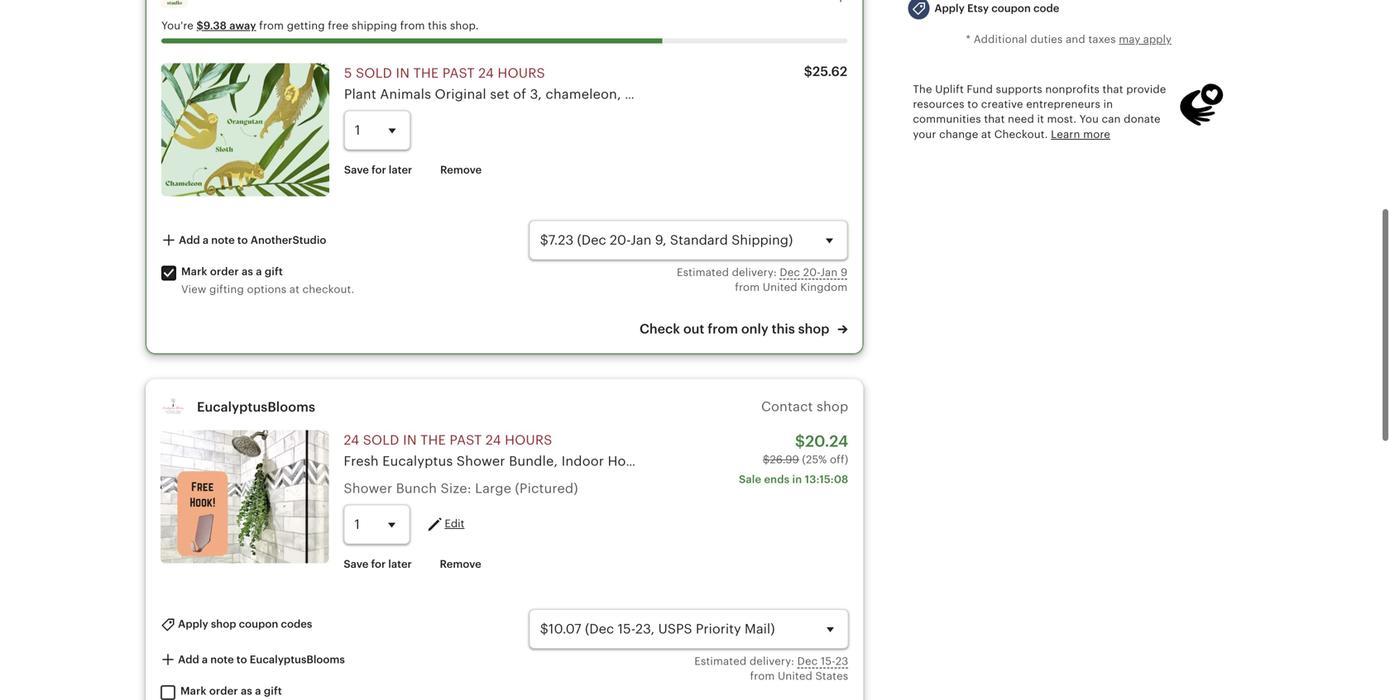 Task type: describe. For each thing, give the bounding box(es) containing it.
note for eucalyptusblooms
[[210, 654, 234, 666]]

1 plants from the left
[[1073, 454, 1112, 469]]

from inside estimated delivery: dec 20-jan 9 from united kingdom
[[735, 281, 760, 294]]

5
[[344, 66, 352, 81]]

1 eucalyptus from the left
[[382, 454, 453, 469]]

apply etsy coupon code button
[[896, 0, 1072, 27]]

later for 20.24
[[388, 559, 412, 571]]

house
[[608, 454, 649, 469]]

you're $ 9.38 away from getting free shipping from this shop.
[[161, 20, 479, 32]]

a down add a note to eucalyptusblooms dropdown button
[[255, 686, 261, 698]]

united inside estimated delivery: dec 20-jan 9 from united kingdom
[[763, 281, 797, 294]]

communities
[[913, 113, 981, 126]]

change
[[939, 128, 978, 141]]

entrepreneurs
[[1026, 98, 1100, 111]]

options
[[247, 283, 286, 296]]

0 vertical spatial and
[[1066, 33, 1085, 46]]

provide
[[1126, 83, 1166, 95]]

26.99
[[770, 454, 799, 466]]

2 eucalyptus from the left
[[731, 454, 802, 469]]

getting
[[287, 20, 325, 32]]

estimated for estimated delivery: dec 15-23 from united states
[[694, 656, 747, 668]]

dec 20-jan 9 link
[[780, 266, 848, 279]]

learn more
[[1051, 128, 1110, 141]]

out
[[683, 322, 705, 337]]

plants,
[[878, 454, 921, 469]]

view
[[181, 283, 206, 296]]

add a note to anotherstudio button
[[149, 225, 339, 256]]

apply for apply shop coupon codes
[[178, 618, 208, 631]]

for for 20.24
[[371, 559, 386, 571]]

later for 25.62
[[389, 164, 412, 176]]

mark order as a gift view gifting options at checkout.
[[181, 266, 354, 296]]

(pictured)
[[515, 482, 578, 496]]

etsy
[[967, 2, 989, 15]]

mark for mark order as a gift
[[180, 686, 207, 698]]

low
[[1007, 454, 1033, 469]]

kingdom
[[800, 281, 848, 294]]

indoor
[[562, 454, 604, 469]]

easy
[[845, 454, 874, 469]]

5 sold in the past 24 hours plant animals original set of 3, chameleon, sloth and orangutan trio, cute plant gift
[[344, 66, 879, 102]]

eucalyptusblooms link
[[197, 400, 315, 415]]

shop for contact shop
[[817, 400, 848, 415]]

taxes
[[1088, 33, 1116, 46]]

may
[[1119, 33, 1140, 46]]

1 fresh from the left
[[344, 454, 379, 469]]

add for add a note to eucalyptusblooms
[[178, 654, 199, 666]]

creative
[[981, 98, 1023, 111]]

24 for 20.24
[[486, 433, 501, 448]]

1 vertical spatial shower
[[344, 482, 392, 496]]

additional
[[974, 33, 1027, 46]]

23
[[836, 656, 848, 668]]

check
[[640, 322, 680, 337]]

for for 25.62
[[371, 164, 386, 176]]

the for 25.62
[[413, 66, 439, 81]]

*
[[966, 33, 971, 46]]

fund
[[967, 83, 993, 95]]

learn more button
[[1051, 127, 1110, 142]]

as for mark order as a gift view gifting options at checkout.
[[242, 266, 253, 278]]

apply etsy coupon code
[[934, 2, 1059, 15]]

* additional duties and taxes may apply
[[966, 33, 1172, 46]]

need
[[1008, 113, 1034, 126]]

3,
[[530, 87, 542, 102]]

gifting
[[209, 283, 244, 296]]

sold for 25.62
[[356, 66, 392, 81]]

add a note to anotherstudio
[[176, 234, 326, 247]]

,
[[1116, 454, 1120, 469]]

bunch
[[396, 482, 437, 496]]

check out from only this shop link
[[640, 320, 848, 339]]

gift for mark order as a gift view gifting options at checkout.
[[265, 266, 283, 278]]

note for anotherstudio
[[211, 234, 235, 247]]

gift inside 5 sold in the past 24 hours plant animals original set of 3, chameleon, sloth and orangutan trio, cute plant gift
[[857, 87, 879, 102]]

3 eucalyptus from the left
[[1124, 454, 1194, 469]]

the
[[913, 83, 932, 95]]

hours for 25.62
[[498, 66, 545, 81]]

0 vertical spatial shop
[[798, 322, 830, 337]]

gift for mark order as a gift
[[264, 686, 282, 698]]

learn
[[1051, 128, 1080, 141]]

fresh eucalyptus shower bundle, indoor house plant, fresh eucalyptus plant, easy plants, boho decor, low light plants , eucalyptus plants link
[[344, 454, 1237, 469]]

shop.
[[450, 20, 479, 32]]

apply shop coupon codes
[[175, 618, 312, 631]]

can
[[1102, 113, 1121, 126]]

9.38
[[203, 20, 227, 32]]

most.
[[1047, 113, 1077, 126]]

to for eucalyptusblooms
[[236, 654, 247, 666]]

eucalyptusblooms image
[[161, 394, 187, 421]]

1 horizontal spatial that
[[1103, 83, 1123, 95]]

from right away
[[259, 20, 284, 32]]

sloth
[[625, 87, 657, 102]]

you
[[1080, 113, 1099, 126]]

off)
[[830, 454, 848, 466]]

apply shop coupon codes button
[[148, 610, 325, 640]]

decor,
[[961, 454, 1003, 469]]

shipping
[[352, 20, 397, 32]]

(25%
[[802, 454, 827, 466]]

hours for 20.24
[[505, 433, 552, 448]]

jan
[[820, 266, 838, 279]]

checkout.
[[994, 128, 1048, 141]]

codes
[[281, 618, 312, 631]]

$ up cute
[[804, 64, 813, 79]]

estimated delivery: dec 15-23 from united states
[[694, 656, 848, 683]]

coupon for shop
[[239, 618, 278, 631]]

sold for 20.24
[[363, 433, 399, 448]]

plant
[[821, 87, 853, 102]]

15-
[[821, 656, 836, 668]]

remove for 20.24
[[440, 559, 481, 571]]

delivery: for united
[[750, 656, 794, 668]]

donate
[[1124, 113, 1161, 126]]

edit
[[445, 518, 465, 530]]



Task type: vqa. For each thing, say whether or not it's contained in the screenshot.
5 sold in the past 24 hours Plant Animals Original set of 3, chameleon, sloth and orangutan trio, cute plant gift
yes



Task type: locate. For each thing, give the bounding box(es) containing it.
2 vertical spatial shop
[[211, 618, 236, 631]]

as up options at the top of page
[[242, 266, 253, 278]]

dec inside estimated delivery: dec 15-23 from united states
[[797, 656, 818, 668]]

hours inside 5 sold in the past 24 hours plant animals original set of 3, chameleon, sloth and orangutan trio, cute plant gift
[[498, 66, 545, 81]]

gift up options at the top of page
[[265, 266, 283, 278]]

apply left the etsy
[[934, 2, 965, 15]]

1 vertical spatial eucalyptusblooms
[[250, 654, 345, 666]]

fresh eucalyptus shower bundle, indoor house plant, fresh eucalyptus plant, easy plants, boho decor, low light plants , eucalyptus plants image
[[161, 431, 329, 564]]

chameleon,
[[546, 87, 621, 102]]

sold inside 24 sold in the past 24 hours fresh eucalyptus shower bundle, indoor house plant, fresh eucalyptus plant, easy plants, boho decor, low light plants , eucalyptus plants
[[363, 433, 399, 448]]

animals
[[380, 87, 431, 102]]

1 for from the top
[[371, 164, 386, 176]]

1 horizontal spatial shower
[[457, 454, 505, 469]]

0 vertical spatial save
[[344, 164, 369, 176]]

1 vertical spatial at
[[289, 283, 300, 296]]

coupon up add a note to eucalyptusblooms
[[239, 618, 278, 631]]

1 horizontal spatial and
[[1066, 33, 1085, 46]]

past
[[442, 66, 475, 81], [450, 433, 482, 448]]

a inside mark order as a gift view gifting options at checkout.
[[256, 266, 262, 278]]

order up 'gifting'
[[210, 266, 239, 278]]

0 vertical spatial that
[[1103, 83, 1123, 95]]

0 vertical spatial united
[[763, 281, 797, 294]]

order inside mark order as a gift view gifting options at checkout.
[[210, 266, 239, 278]]

25.62
[[813, 64, 848, 79]]

free
[[328, 20, 349, 32]]

0 vertical spatial delivery:
[[732, 266, 777, 279]]

0 vertical spatial dec
[[780, 266, 800, 279]]

dec
[[780, 266, 800, 279], [797, 656, 818, 668]]

checkout.
[[302, 283, 354, 296]]

note up mark order as a gift
[[210, 654, 234, 666]]

save for 25.62
[[344, 164, 369, 176]]

sold up bunch
[[363, 433, 399, 448]]

1 horizontal spatial coupon
[[991, 2, 1031, 15]]

this
[[428, 20, 447, 32], [772, 322, 795, 337]]

hours
[[498, 66, 545, 81], [505, 433, 552, 448]]

1 vertical spatial that
[[984, 113, 1005, 126]]

your
[[913, 128, 936, 141]]

nonprofits
[[1045, 83, 1100, 95]]

sold
[[356, 66, 392, 81], [363, 433, 399, 448]]

you're
[[161, 20, 194, 32]]

the up bunch
[[420, 433, 446, 448]]

in up can
[[1103, 98, 1113, 111]]

sale
[[739, 474, 761, 486]]

1 vertical spatial save for later button
[[331, 550, 424, 580]]

a up view
[[203, 234, 209, 247]]

1 vertical spatial the
[[420, 433, 446, 448]]

dec for united
[[780, 266, 800, 279]]

states
[[815, 671, 848, 683]]

add
[[179, 234, 200, 247], [178, 654, 199, 666]]

ends
[[764, 474, 790, 486]]

dec left 20-
[[780, 266, 800, 279]]

24 inside 5 sold in the past 24 hours plant animals original set of 3, chameleon, sloth and orangutan trio, cute plant gift
[[478, 66, 494, 81]]

save for 20.24
[[344, 559, 368, 571]]

add up view
[[179, 234, 200, 247]]

0 vertical spatial for
[[371, 164, 386, 176]]

add a note to eucalyptusblooms
[[175, 654, 345, 666]]

at inside the uplift fund supports nonprofits that provide resources to creative entrepreneurs in communities that need it most. you can donate your change at checkout.
[[981, 128, 991, 141]]

gift
[[857, 87, 879, 102], [265, 266, 283, 278], [264, 686, 282, 698]]

remove button down original
[[428, 155, 494, 185]]

20.24
[[805, 433, 848, 450]]

united down dec 15-23 link
[[778, 671, 813, 683]]

apply for apply etsy coupon code
[[934, 2, 965, 15]]

add inside dropdown button
[[178, 654, 199, 666]]

note inside add a note to eucalyptusblooms dropdown button
[[210, 654, 234, 666]]

2 horizontal spatial eucalyptus
[[1124, 454, 1194, 469]]

1 vertical spatial apply
[[178, 618, 208, 631]]

add a note to eucalyptusblooms button
[[148, 645, 357, 676]]

1 later from the top
[[389, 164, 412, 176]]

that down the 'creative'
[[984, 113, 1005, 126]]

0 horizontal spatial plant,
[[652, 454, 689, 469]]

1 vertical spatial estimated
[[694, 656, 747, 668]]

2 vertical spatial to
[[236, 654, 247, 666]]

1 vertical spatial later
[[388, 559, 412, 571]]

estimated delivery: dec 20-jan 9 from united kingdom
[[677, 266, 848, 294]]

delivery: inside estimated delivery: dec 20-jan 9 from united kingdom
[[732, 266, 777, 279]]

0 vertical spatial as
[[242, 266, 253, 278]]

save for later for 20.24
[[344, 559, 412, 571]]

0 vertical spatial shower
[[457, 454, 505, 469]]

later down bunch
[[388, 559, 412, 571]]

20-
[[803, 266, 820, 279]]

0 horizontal spatial and
[[660, 87, 685, 102]]

mark inside mark order as a gift view gifting options at checkout.
[[181, 266, 207, 278]]

uplift
[[935, 83, 964, 95]]

$ right "you're"
[[197, 20, 203, 32]]

0 vertical spatial save for later
[[344, 164, 412, 176]]

from inside check out from only this shop link
[[708, 322, 738, 337]]

as inside mark order as a gift view gifting options at checkout.
[[242, 266, 253, 278]]

in down 'fresh eucalyptus shower bundle, indoor house plant, fresh eucalyptus plant, easy plants, boho decor, low light plants , eucalyptus plants' link
[[792, 474, 802, 486]]

2 remove from the top
[[440, 559, 481, 571]]

remove down original
[[440, 164, 482, 176]]

1 horizontal spatial apply
[[934, 2, 965, 15]]

edit button
[[425, 515, 465, 535]]

1 vertical spatial note
[[210, 654, 234, 666]]

past up original
[[442, 66, 475, 81]]

9
[[841, 266, 848, 279]]

in inside the $ 20.24 $ 26.99 (25% off) sale ends in 13:15:08
[[792, 474, 802, 486]]

check out from only this shop
[[640, 322, 833, 337]]

past inside 24 sold in the past 24 hours fresh eucalyptus shower bundle, indoor house plant, fresh eucalyptus plant, easy plants, boho decor, low light plants , eucalyptus plants
[[450, 433, 482, 448]]

apply up add a note to eucalyptusblooms dropdown button
[[178, 618, 208, 631]]

light
[[1037, 454, 1070, 469]]

0 horizontal spatial at
[[289, 283, 300, 296]]

cute
[[788, 87, 817, 102]]

1 vertical spatial sold
[[363, 433, 399, 448]]

later down animals
[[389, 164, 412, 176]]

2 fresh from the left
[[692, 454, 727, 469]]

gift down add a note to eucalyptusblooms
[[264, 686, 282, 698]]

and inside 5 sold in the past 24 hours plant animals original set of 3, chameleon, sloth and orangutan trio, cute plant gift
[[660, 87, 685, 102]]

the for 20.24
[[420, 433, 446, 448]]

and right sloth
[[660, 87, 685, 102]]

coupon for etsy
[[991, 2, 1031, 15]]

delivery: left dec 15-23 link
[[750, 656, 794, 668]]

from right out
[[708, 322, 738, 337]]

1 vertical spatial remove button
[[427, 550, 494, 580]]

eucalyptusblooms
[[197, 400, 315, 415], [250, 654, 345, 666]]

to inside 'dropdown button'
[[237, 234, 248, 247]]

2 for from the top
[[371, 559, 386, 571]]

past for 25.62
[[442, 66, 475, 81]]

2 save from the top
[[344, 559, 368, 571]]

1 vertical spatial for
[[371, 559, 386, 571]]

shop down kingdom
[[798, 322, 830, 337]]

trio,
[[759, 87, 784, 102]]

1 horizontal spatial eucalyptus
[[731, 454, 802, 469]]

to down fund
[[967, 98, 978, 111]]

1 vertical spatial add
[[178, 654, 199, 666]]

in up animals
[[396, 66, 410, 81]]

2 vertical spatial gift
[[264, 686, 282, 698]]

duties
[[1030, 33, 1063, 46]]

1 vertical spatial past
[[450, 433, 482, 448]]

1 vertical spatial save for later
[[344, 559, 412, 571]]

dec 15-23 link
[[797, 656, 848, 668]]

it
[[1037, 113, 1044, 126]]

hours up bundle,
[[505, 433, 552, 448]]

1 save for later button from the top
[[332, 155, 425, 185]]

$ 25.62
[[804, 64, 848, 79]]

13:15:08
[[805, 474, 848, 486]]

eucalyptusblooms inside dropdown button
[[250, 654, 345, 666]]

2 later from the top
[[388, 559, 412, 571]]

order down add a note to eucalyptusblooms dropdown button
[[209, 686, 238, 698]]

add inside 'dropdown button'
[[179, 234, 200, 247]]

that up can
[[1103, 83, 1123, 95]]

supports
[[996, 83, 1042, 95]]

0 vertical spatial sold
[[356, 66, 392, 81]]

2 plant, from the left
[[805, 454, 841, 469]]

save for later button for 25.62
[[332, 155, 425, 185]]

gift right plant
[[857, 87, 879, 102]]

1 vertical spatial gift
[[265, 266, 283, 278]]

eucalyptusblooms right eucalyptusblooms icon
[[197, 400, 315, 415]]

1 vertical spatial as
[[241, 686, 252, 698]]

0 horizontal spatial fresh
[[344, 454, 379, 469]]

this left the shop.
[[428, 20, 447, 32]]

coupon up additional
[[991, 2, 1031, 15]]

2 remove button from the top
[[427, 550, 494, 580]]

the inside 5 sold in the past 24 hours plant animals original set of 3, chameleon, sloth and orangutan trio, cute plant gift
[[413, 66, 439, 81]]

in up bunch
[[403, 433, 417, 448]]

plant animals original set of 3, chameleon, sloth and orangutan trio, cute plant gift image
[[161, 63, 329, 196]]

hours up of
[[498, 66, 545, 81]]

1 save from the top
[[344, 164, 369, 176]]

0 vertical spatial hours
[[498, 66, 545, 81]]

0 vertical spatial remove
[[440, 164, 482, 176]]

remove button down edit
[[427, 550, 494, 580]]

$ up the ends
[[763, 454, 770, 466]]

past inside 5 sold in the past 24 hours plant animals original set of 3, chameleon, sloth and orangutan trio, cute plant gift
[[442, 66, 475, 81]]

at
[[981, 128, 991, 141], [289, 283, 300, 296]]

1 remove from the top
[[440, 164, 482, 176]]

eucalyptus up bunch
[[382, 454, 453, 469]]

to inside the uplift fund supports nonprofits that provide resources to creative entrepreneurs in communities that need it most. you can donate your change at checkout.
[[967, 98, 978, 111]]

1 vertical spatial to
[[237, 234, 248, 247]]

0 vertical spatial coupon
[[991, 2, 1031, 15]]

0 horizontal spatial apply
[[178, 618, 208, 631]]

eucalyptus
[[382, 454, 453, 469], [731, 454, 802, 469], [1124, 454, 1194, 469]]

from right shipping
[[400, 20, 425, 32]]

from left states
[[750, 671, 775, 683]]

shower up large
[[457, 454, 505, 469]]

1 save for later from the top
[[344, 164, 412, 176]]

0 horizontal spatial this
[[428, 20, 447, 32]]

dec inside estimated delivery: dec 20-jan 9 from united kingdom
[[780, 266, 800, 279]]

24 for 25.62
[[478, 66, 494, 81]]

remove down edit
[[440, 559, 481, 571]]

0 vertical spatial later
[[389, 164, 412, 176]]

1 horizontal spatial plants
[[1198, 454, 1237, 469]]

1 vertical spatial delivery:
[[750, 656, 794, 668]]

0 vertical spatial note
[[211, 234, 235, 247]]

note inside add a note to anotherstudio 'dropdown button'
[[211, 234, 235, 247]]

0 horizontal spatial shower
[[344, 482, 392, 496]]

away
[[229, 20, 256, 32]]

dec for states
[[797, 656, 818, 668]]

0 vertical spatial estimated
[[677, 266, 729, 279]]

plant animals original set of 3, chameleon, sloth and orangutan trio, cute plant gift link
[[344, 87, 879, 102]]

the inside 24 sold in the past 24 hours fresh eucalyptus shower bundle, indoor house plant, fresh eucalyptus plant, easy plants, boho decor, low light plants , eucalyptus plants
[[420, 433, 446, 448]]

shop up 20.24
[[817, 400, 848, 415]]

orangutan
[[688, 87, 755, 102]]

1 vertical spatial dec
[[797, 656, 818, 668]]

2 save for later button from the top
[[331, 550, 424, 580]]

a inside 'dropdown button'
[[203, 234, 209, 247]]

0 vertical spatial the
[[413, 66, 439, 81]]

the up animals
[[413, 66, 439, 81]]

eucalyptus up the ends
[[731, 454, 802, 469]]

note up 'gifting'
[[211, 234, 235, 247]]

to left anotherstudio on the left top of page
[[237, 234, 248, 247]]

sold inside 5 sold in the past 24 hours plant animals original set of 3, chameleon, sloth and orangutan trio, cute plant gift
[[356, 66, 392, 81]]

24 sold in the past 24 hours fresh eucalyptus shower bundle, indoor house plant, fresh eucalyptus plant, easy plants, boho decor, low light plants , eucalyptus plants
[[344, 433, 1237, 469]]

contact shop
[[761, 400, 848, 415]]

contact
[[761, 400, 813, 415]]

mark up view
[[181, 266, 207, 278]]

a inside dropdown button
[[202, 654, 208, 666]]

estimated for estimated delivery: dec 20-jan 9 from united kingdom
[[677, 266, 729, 279]]

1 horizontal spatial plant,
[[805, 454, 841, 469]]

1 horizontal spatial at
[[981, 128, 991, 141]]

fresh
[[344, 454, 379, 469], [692, 454, 727, 469]]

gift inside mark order as a gift view gifting options at checkout.
[[265, 266, 283, 278]]

plants
[[1073, 454, 1112, 469], [1198, 454, 1237, 469]]

from inside estimated delivery: dec 15-23 from united states
[[750, 671, 775, 683]]

0 horizontal spatial coupon
[[239, 618, 278, 631]]

shop for apply shop coupon codes
[[211, 618, 236, 631]]

mark for mark order as a gift view gifting options at checkout.
[[181, 266, 207, 278]]

past up shower bunch size: large (pictured)
[[450, 433, 482, 448]]

2 save for later from the top
[[344, 559, 412, 571]]

eucalyptusblooms down codes
[[250, 654, 345, 666]]

0 vertical spatial to
[[967, 98, 978, 111]]

to up mark order as a gift
[[236, 654, 247, 666]]

united inside estimated delivery: dec 15-23 from united states
[[778, 671, 813, 683]]

original
[[435, 87, 486, 102]]

1 vertical spatial united
[[778, 671, 813, 683]]

in inside 24 sold in the past 24 hours fresh eucalyptus shower bundle, indoor house plant, fresh eucalyptus plant, easy plants, boho decor, low light plants , eucalyptus plants
[[403, 433, 417, 448]]

shower inside 24 sold in the past 24 hours fresh eucalyptus shower bundle, indoor house plant, fresh eucalyptus plant, easy plants, boho decor, low light plants , eucalyptus plants
[[457, 454, 505, 469]]

remove button
[[428, 155, 494, 185], [427, 550, 494, 580]]

boho
[[924, 454, 958, 469]]

contact shop button
[[761, 400, 848, 415]]

at inside mark order as a gift view gifting options at checkout.
[[289, 283, 300, 296]]

$ 20.24 $ 26.99 (25% off) sale ends in 13:15:08
[[739, 433, 848, 486]]

as
[[242, 266, 253, 278], [241, 686, 252, 698]]

code
[[1034, 2, 1059, 15]]

0 vertical spatial this
[[428, 20, 447, 32]]

$
[[197, 20, 203, 32], [804, 64, 813, 79], [795, 433, 805, 450], [763, 454, 770, 466]]

hours inside 24 sold in the past 24 hours fresh eucalyptus shower bundle, indoor house plant, fresh eucalyptus plant, easy plants, boho decor, low light plants , eucalyptus plants
[[505, 433, 552, 448]]

united
[[763, 281, 797, 294], [778, 671, 813, 683]]

1 vertical spatial mark
[[180, 686, 207, 698]]

1 vertical spatial coupon
[[239, 618, 278, 631]]

apply
[[1143, 33, 1172, 46]]

save for later for 25.62
[[344, 164, 412, 176]]

to inside dropdown button
[[236, 654, 247, 666]]

a up mark order as a gift
[[202, 654, 208, 666]]

resources
[[913, 98, 965, 111]]

eucalyptus right ','
[[1124, 454, 1194, 469]]

remove button for 20.24
[[427, 550, 494, 580]]

to
[[967, 98, 978, 111], [237, 234, 248, 247], [236, 654, 247, 666]]

delivery: up the only at the top
[[732, 266, 777, 279]]

1 vertical spatial shop
[[817, 400, 848, 415]]

save for later
[[344, 164, 412, 176], [344, 559, 412, 571]]

size:
[[441, 482, 471, 496]]

estimated inside estimated delivery: dec 15-23 from united states
[[694, 656, 747, 668]]

1 vertical spatial and
[[660, 87, 685, 102]]

1 vertical spatial this
[[772, 322, 795, 337]]

and left 'taxes'
[[1066, 33, 1085, 46]]

0 horizontal spatial that
[[984, 113, 1005, 126]]

shop up add a note to eucalyptusblooms dropdown button
[[211, 618, 236, 631]]

past for 20.24
[[450, 433, 482, 448]]

mark down add a note to eucalyptusblooms dropdown button
[[180, 686, 207, 698]]

to for anotherstudio
[[237, 234, 248, 247]]

estimated
[[677, 266, 729, 279], [694, 656, 747, 668]]

1 vertical spatial hours
[[505, 433, 552, 448]]

shower left bunch
[[344, 482, 392, 496]]

0 vertical spatial past
[[442, 66, 475, 81]]

add for add a note to anotherstudio
[[179, 234, 200, 247]]

0 vertical spatial mark
[[181, 266, 207, 278]]

0 vertical spatial apply
[[934, 2, 965, 15]]

a
[[203, 234, 209, 247], [256, 266, 262, 278], [202, 654, 208, 666], [255, 686, 261, 698]]

1 horizontal spatial this
[[772, 322, 795, 337]]

large
[[475, 482, 511, 496]]

remove button for 25.62
[[428, 155, 494, 185]]

uplift fund image
[[1178, 82, 1225, 128]]

estimated inside estimated delivery: dec 20-jan 9 from united kingdom
[[677, 266, 729, 279]]

plant, up 13:15:08
[[805, 454, 841, 469]]

delivery: for from
[[732, 266, 777, 279]]

that
[[1103, 83, 1123, 95], [984, 113, 1005, 126]]

this right the only at the top
[[772, 322, 795, 337]]

in inside the uplift fund supports nonprofits that provide resources to creative entrepreneurs in communities that need it most. you can donate your change at checkout.
[[1103, 98, 1113, 111]]

as for mark order as a gift
[[241, 686, 252, 698]]

1 vertical spatial save
[[344, 559, 368, 571]]

as down add a note to eucalyptusblooms dropdown button
[[241, 686, 252, 698]]

shop inside dropdown button
[[211, 618, 236, 631]]

0 horizontal spatial plants
[[1073, 454, 1112, 469]]

plant
[[344, 87, 376, 102]]

1 remove button from the top
[[428, 155, 494, 185]]

add up mark order as a gift
[[178, 654, 199, 666]]

0 horizontal spatial eucalyptus
[[382, 454, 453, 469]]

1 vertical spatial order
[[209, 686, 238, 698]]

united down dec 20-jan 9 'link'
[[763, 281, 797, 294]]

set
[[490, 87, 510, 102]]

0 vertical spatial gift
[[857, 87, 879, 102]]

delivery: inside estimated delivery: dec 15-23 from united states
[[750, 656, 794, 668]]

0 vertical spatial save for later button
[[332, 155, 425, 185]]

more
[[1083, 128, 1110, 141]]

remove for 25.62
[[440, 164, 482, 176]]

0 vertical spatial at
[[981, 128, 991, 141]]

save for later button for 20.24
[[331, 550, 424, 580]]

order for mark order as a gift
[[209, 686, 238, 698]]

1 vertical spatial remove
[[440, 559, 481, 571]]

bundle,
[[509, 454, 558, 469]]

in inside 5 sold in the past 24 hours plant animals original set of 3, chameleon, sloth and orangutan trio, cute plant gift
[[396, 66, 410, 81]]

apply
[[934, 2, 965, 15], [178, 618, 208, 631]]

order for mark order as a gift view gifting options at checkout.
[[210, 266, 239, 278]]

0 vertical spatial eucalyptusblooms
[[197, 400, 315, 415]]

dec left 15-
[[797, 656, 818, 668]]

0 vertical spatial order
[[210, 266, 239, 278]]

a up options at the top of page
[[256, 266, 262, 278]]

0 vertical spatial remove button
[[428, 155, 494, 185]]

0 vertical spatial add
[[179, 234, 200, 247]]

sold up plant
[[356, 66, 392, 81]]

$ up 'fresh eucalyptus shower bundle, indoor house plant, fresh eucalyptus plant, easy plants, boho decor, low light plants , eucalyptus plants' link
[[795, 433, 805, 450]]

may apply button
[[1119, 32, 1172, 47]]

at right change
[[981, 128, 991, 141]]

2 plants from the left
[[1198, 454, 1237, 469]]

1 plant, from the left
[[652, 454, 689, 469]]

plant, right house
[[652, 454, 689, 469]]

from up check out from only this shop link
[[735, 281, 760, 294]]

at right options at the top of page
[[289, 283, 300, 296]]

1 horizontal spatial fresh
[[692, 454, 727, 469]]



